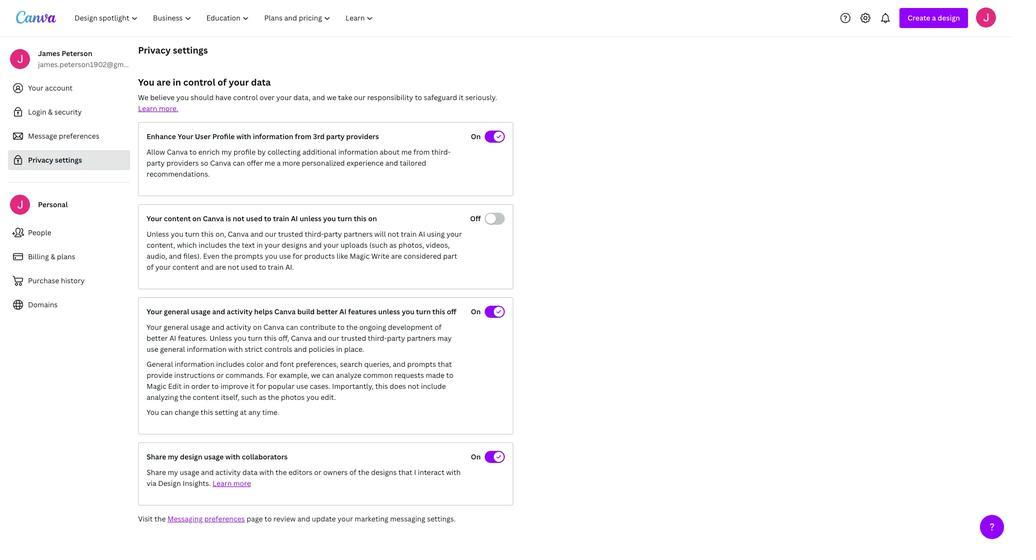 Task type: locate. For each thing, give the bounding box(es) containing it.
we down preferences,
[[311, 370, 321, 380]]

ai left features
[[340, 307, 347, 316]]

0 horizontal spatial design
[[180, 452, 202, 461]]

unless up content,
[[147, 229, 169, 239]]

1 vertical spatial unless
[[210, 333, 232, 343]]

unless right features.
[[210, 333, 232, 343]]

of
[[218, 76, 227, 88], [147, 262, 154, 272], [435, 322, 442, 332], [350, 467, 357, 477]]

1 vertical spatial general
[[164, 322, 189, 332]]

a right create
[[932, 13, 936, 23]]

analyze
[[336, 370, 361, 380]]

1 vertical spatial &
[[51, 252, 55, 261]]

design for a
[[938, 13, 961, 23]]

1 vertical spatial designs
[[371, 467, 397, 477]]

train left ai.
[[268, 262, 284, 272]]

me down by
[[265, 158, 275, 168]]

font
[[280, 359, 294, 369]]

safeguard
[[424, 93, 457, 102]]

to right order
[[212, 381, 219, 391]]

used right is
[[246, 214, 263, 223]]

ai
[[291, 214, 298, 223], [419, 229, 425, 239], [340, 307, 347, 316], [170, 333, 176, 343]]

on up which
[[192, 214, 201, 223]]

0 vertical spatial privacy
[[138, 44, 171, 56]]

canva
[[167, 147, 188, 157], [210, 158, 231, 168], [203, 214, 224, 223], [228, 229, 249, 239], [275, 307, 296, 316], [264, 322, 284, 332], [291, 333, 312, 343]]

as right (such
[[390, 240, 397, 250]]

with up 'profile'
[[236, 132, 251, 141]]

visit the messaging preferences page to review and update your marketing messaging settings.
[[138, 514, 456, 524]]

design inside dropdown button
[[938, 13, 961, 23]]

considered
[[404, 251, 442, 261]]

1 vertical spatial you
[[147, 407, 159, 417]]

0 horizontal spatial prompts
[[234, 251, 263, 261]]

2 share from the top
[[147, 467, 166, 477]]

better up 'general' in the left of the page
[[147, 333, 168, 343]]

0 horizontal spatial third-
[[305, 229, 324, 239]]

use inside your general usage and activity on canva can contribute to the ongoing development of better ai features. unless you turn this off, canva and our trusted third-party partners may use general information with strict controls and policies in place.
[[147, 344, 158, 354]]

control inside we believe you should have control over your data, and we take our responsibility to safeguard it seriously. learn more.
[[233, 93, 258, 102]]

0 horizontal spatial providers
[[167, 158, 199, 168]]

and inside we believe you should have control over your data, and we take our responsibility to safeguard it seriously. learn more.
[[313, 93, 325, 102]]

a inside dropdown button
[[932, 13, 936, 23]]

with inside your general usage and activity on canva can contribute to the ongoing development of better ai features. unless you turn this off, canva and our trusted third-party partners may use general information with strict controls and policies in place.
[[228, 344, 243, 354]]

partners up uploads
[[344, 229, 373, 239]]

magic down provide
[[147, 381, 167, 391]]

1 share from the top
[[147, 452, 166, 461]]

usage for on
[[190, 322, 210, 332]]

my inside share my usage and activity data with the editors or owners of the designs that i interact with via design insights.
[[168, 467, 178, 477]]

0 horizontal spatial that
[[399, 467, 413, 477]]

login & security link
[[8, 102, 130, 122]]

so
[[201, 158, 208, 168]]

0 vertical spatial that
[[438, 359, 452, 369]]

0 horizontal spatial on
[[192, 214, 201, 223]]

1 horizontal spatial unless
[[378, 307, 400, 316]]

0 horizontal spatial partners
[[344, 229, 373, 239]]

you can change this setting at any time.
[[147, 407, 279, 417]]

share for share my usage and activity data with the editors or owners of the designs that i interact with via design insights.
[[147, 467, 166, 477]]

my for usage
[[168, 467, 178, 477]]

a down "collecting" at top
[[277, 158, 281, 168]]

ongoing
[[359, 322, 386, 332]]

our inside your general usage and activity on canva can contribute to the ongoing development of better ai features. unless you turn this off, canva and our trusted third-party partners may use general information with strict controls and policies in place.
[[328, 333, 340, 343]]

data,
[[294, 93, 311, 102]]

0 horizontal spatial learn
[[138, 104, 157, 113]]

like
[[337, 251, 348, 261]]

includes inside general information includes color and font preferences, search queries, and prompts that provide instructions or commands. for example, we can analyze common requests made to magic edit in order to improve it for popular use cases. importantly, this does not include analyzing the content itself, such as the photos you edit.
[[216, 359, 245, 369]]

0 vertical spatial design
[[938, 13, 961, 23]]

my
[[222, 147, 232, 157], [168, 452, 178, 461], [168, 467, 178, 477]]

1 vertical spatial privacy settings
[[28, 155, 82, 165]]

from inside allow canva to enrich my profile by collecting additional information about me from third- party providers so canva can offer me a more personalized experience and tailored recommendations.
[[414, 147, 430, 157]]

use
[[279, 251, 291, 261], [147, 344, 158, 354], [296, 381, 308, 391]]

2 horizontal spatial use
[[296, 381, 308, 391]]

this inside general information includes color and font preferences, search queries, and prompts that provide instructions or commands. for example, we can analyze common requests made to magic edit in order to improve it for popular use cases. importantly, this does not include analyzing the content itself, such as the photos you edit.
[[376, 381, 388, 391]]

0 horizontal spatial better
[[147, 333, 168, 343]]

to inside allow canva to enrich my profile by collecting additional information about me from third- party providers so canva can offer me a more personalized experience and tailored recommendations.
[[190, 147, 197, 157]]

2 vertical spatial activity
[[216, 467, 241, 477]]

0 vertical spatial better
[[317, 307, 338, 316]]

magic
[[350, 251, 370, 261], [147, 381, 167, 391]]

1 vertical spatial or
[[314, 467, 322, 477]]

features.
[[178, 333, 208, 343]]

1 vertical spatial as
[[259, 392, 266, 402]]

profile
[[234, 147, 256, 157]]

from left 3rd
[[295, 132, 312, 141]]

& right the login
[[48, 107, 53, 117]]

your general usage and activity helps canva build better ai features unless you turn this off
[[147, 307, 457, 316]]

0 vertical spatial activity
[[227, 307, 253, 316]]

unless
[[147, 229, 169, 239], [210, 333, 232, 343]]

party inside unless you turn this on, canva and our trusted third-party partners will not train ai using your content, which includes the text in your designs and your uploads (such as photos, videos, audio, and files). even the prompts you use for products like magic write are considered part of your content and are not used to train ai.
[[324, 229, 342, 239]]

1 horizontal spatial privacy
[[138, 44, 171, 56]]

to left safeguard
[[415, 93, 422, 102]]

& for billing
[[51, 252, 55, 261]]

products
[[304, 251, 335, 261]]

0 vertical spatial general
[[164, 307, 189, 316]]

you up products
[[323, 214, 336, 223]]

learn more
[[213, 479, 251, 488]]

for inside unless you turn this on, canva and our trusted third-party partners will not train ai using your content, which includes the text in your designs and your uploads (such as photos, videos, audio, and files). even the prompts you use for products like magic write are considered part of your content and are not used to train ai.
[[293, 251, 303, 261]]

train
[[273, 214, 289, 223], [401, 229, 417, 239], [268, 262, 284, 272]]

to right contribute
[[338, 322, 345, 332]]

train up "photos,"
[[401, 229, 417, 239]]

1 horizontal spatial designs
[[371, 467, 397, 477]]

seriously.
[[466, 93, 497, 102]]

we believe you should have control over your data, and we take our responsibility to safeguard it seriously. learn more.
[[138, 93, 497, 113]]

0 vertical spatial designs
[[282, 240, 307, 250]]

and inside allow canva to enrich my profile by collecting additional information about me from third- party providers so canva can offer me a more personalized experience and tailored recommendations.
[[386, 158, 398, 168]]

0 horizontal spatial unless
[[147, 229, 169, 239]]

for up ai.
[[293, 251, 303, 261]]

1 vertical spatial we
[[311, 370, 321, 380]]

unless you turn this on, canva and our trusted third-party partners will not train ai using your content, which includes the text in your designs and your uploads (such as photos, videos, audio, and files). even the prompts you use for products like magic write are considered part of your content and are not used to train ai.
[[147, 229, 462, 272]]

0 horizontal spatial settings
[[55, 155, 82, 165]]

it left seriously.
[[459, 93, 464, 102]]

control
[[183, 76, 215, 88], [233, 93, 258, 102]]

design up insights.
[[180, 452, 202, 461]]

party down 'development'
[[387, 333, 405, 343]]

1 horizontal spatial for
[[293, 251, 303, 261]]

enhance
[[147, 132, 176, 141]]

top level navigation element
[[68, 8, 382, 28]]

my for design
[[168, 452, 178, 461]]

our right take
[[354, 93, 366, 102]]

we left take
[[327, 93, 336, 102]]

you up "we"
[[138, 76, 155, 88]]

1 horizontal spatial partners
[[407, 333, 436, 343]]

0 vertical spatial learn
[[138, 104, 157, 113]]

on down helps
[[253, 322, 262, 332]]

information inside your general usage and activity on canva can contribute to the ongoing development of better ai features. unless you turn this off, canva and our trusted third-party partners may use general information with strict controls and policies in place.
[[187, 344, 227, 354]]

0 vertical spatial a
[[932, 13, 936, 23]]

1 vertical spatial our
[[265, 229, 277, 239]]

0 horizontal spatial control
[[183, 76, 215, 88]]

our up policies
[[328, 333, 340, 343]]

and inside share my usage and activity data with the editors or owners of the designs that i interact with via design insights.
[[201, 467, 214, 477]]

includes up commands.
[[216, 359, 245, 369]]

in inside unless you turn this on, canva and our trusted third-party partners will not train ai using your content, which includes the text in your designs and your uploads (such as photos, videos, audio, and files). even the prompts you use for products like magic write are considered part of your content and are not used to train ai.
[[257, 240, 263, 250]]

in right edit
[[183, 381, 190, 391]]

0 horizontal spatial magic
[[147, 381, 167, 391]]

providers inside allow canva to enrich my profile by collecting additional information about me from third- party providers so canva can offer me a more personalized experience and tailored recommendations.
[[167, 158, 199, 168]]

0 vertical spatial or
[[217, 370, 224, 380]]

more down collaborators
[[233, 479, 251, 488]]

it up such
[[250, 381, 255, 391]]

activity up the learn more link
[[216, 467, 241, 477]]

login & security
[[28, 107, 82, 117]]

commands.
[[226, 370, 265, 380]]

0 vertical spatial on
[[471, 132, 481, 141]]

2 on from the top
[[471, 307, 481, 316]]

can
[[233, 158, 245, 168], [286, 322, 298, 332], [322, 370, 334, 380], [161, 407, 173, 417]]

0 vertical spatial my
[[222, 147, 232, 157]]

allow
[[147, 147, 165, 157]]

should
[[191, 93, 214, 102]]

you up strict
[[234, 333, 246, 343]]

in right the "text" in the top of the page
[[257, 240, 263, 250]]

1 vertical spatial learn
[[213, 479, 232, 488]]

your inside your account link
[[28, 83, 43, 93]]

as inside unless you turn this on, canva and our trusted third-party partners will not train ai using your content, which includes the text in your designs and your uploads (such as photos, videos, audio, and files). even the prompts you use for products like magic write are considered part of your content and are not used to train ai.
[[390, 240, 397, 250]]

cases.
[[310, 381, 330, 391]]

can up cases.
[[322, 370, 334, 380]]

1 vertical spatial trusted
[[341, 333, 366, 343]]

1 vertical spatial on
[[471, 307, 481, 316]]

1 vertical spatial settings
[[55, 155, 82, 165]]

to right is
[[264, 214, 272, 223]]

1 vertical spatial for
[[257, 381, 266, 391]]

your up like
[[324, 240, 339, 250]]

your right the over
[[276, 93, 292, 102]]

party inside your general usage and activity on canva can contribute to the ongoing development of better ai features. unless you turn this off, canva and our trusted third-party partners may use general information with strict controls and policies in place.
[[387, 333, 405, 343]]

1 on from the top
[[471, 132, 481, 141]]

1 vertical spatial share
[[147, 467, 166, 477]]

designs inside share my usage and activity data with the editors or owners of the designs that i interact with via design insights.
[[371, 467, 397, 477]]

can down 'profile'
[[233, 158, 245, 168]]

data
[[251, 76, 271, 88], [243, 467, 258, 477]]

includes
[[199, 240, 227, 250], [216, 359, 245, 369]]

unless inside unless you turn this on, canva and our trusted third-party partners will not train ai using your content, which includes the text in your designs and your uploads (such as photos, videos, audio, and files). even the prompts you use for products like magic write are considered part of your content and are not used to train ai.
[[147, 229, 169, 239]]

you
[[176, 93, 189, 102], [323, 214, 336, 223], [171, 229, 183, 239], [265, 251, 278, 261], [402, 307, 415, 316], [234, 333, 246, 343], [307, 392, 319, 402]]

2 horizontal spatial our
[[354, 93, 366, 102]]

turn
[[338, 214, 352, 223], [185, 229, 200, 239], [416, 307, 431, 316], [248, 333, 263, 343]]

enrich
[[198, 147, 220, 157]]

not inside general information includes color and font preferences, search queries, and prompts that provide instructions or commands. for example, we can analyze common requests made to magic edit in order to improve it for popular use cases. importantly, this does not include analyzing the content itself, such as the photos you edit.
[[408, 381, 419, 391]]

1 horizontal spatial as
[[390, 240, 397, 250]]

ai inside your general usage and activity on canva can contribute to the ongoing development of better ai features. unless you turn this off, canva and our trusted third-party partners may use general information with strict controls and policies in place.
[[170, 333, 176, 343]]

create
[[908, 13, 931, 23]]

have
[[215, 93, 232, 102]]

0 horizontal spatial a
[[277, 158, 281, 168]]

in left 'place.'
[[336, 344, 343, 354]]

general for your general usage and activity helps canva build better ai features unless you turn this off
[[164, 307, 189, 316]]

the inside your general usage and activity on canva can contribute to the ongoing development of better ai features. unless you turn this off, canva and our trusted third-party partners may use general information with strict controls and policies in place.
[[346, 322, 358, 332]]

1 vertical spatial unless
[[378, 307, 400, 316]]

on inside your general usage and activity on canva can contribute to the ongoing development of better ai features. unless you turn this off, canva and our trusted third-party partners may use general information with strict controls and policies in place.
[[253, 322, 262, 332]]

made
[[426, 370, 445, 380]]

0 vertical spatial data
[[251, 76, 271, 88]]

with left strict
[[228, 344, 243, 354]]

3 on from the top
[[471, 452, 481, 461]]

0 horizontal spatial trusted
[[278, 229, 303, 239]]

turn up which
[[185, 229, 200, 239]]

editors
[[289, 467, 313, 477]]

content down order
[[193, 392, 219, 402]]

preferences down "login & security" link
[[59, 131, 99, 141]]

more
[[282, 158, 300, 168], [233, 479, 251, 488]]

turn inside your general usage and activity on canva can contribute to the ongoing development of better ai features. unless you turn this off, canva and our trusted third-party partners may use general information with strict controls and policies in place.
[[248, 333, 263, 343]]

(such
[[370, 240, 388, 250]]

1 vertical spatial use
[[147, 344, 158, 354]]

are down even
[[215, 262, 226, 272]]

0 vertical spatial share
[[147, 452, 166, 461]]

as right such
[[259, 392, 266, 402]]

we
[[327, 93, 336, 102], [311, 370, 321, 380]]

usage for data
[[180, 467, 199, 477]]

allow canva to enrich my profile by collecting additional information about me from third- party providers so canva can offer me a more personalized experience and tailored recommendations.
[[147, 147, 451, 179]]

share for share my design usage with collaborators
[[147, 452, 166, 461]]

1 horizontal spatial magic
[[350, 251, 370, 261]]

0 vertical spatial you
[[138, 76, 155, 88]]

such
[[241, 392, 257, 402]]

party inside allow canva to enrich my profile by collecting additional information about me from third- party providers so canva can offer me a more personalized experience and tailored recommendations.
[[147, 158, 165, 168]]

2 vertical spatial use
[[296, 381, 308, 391]]

to inside unless you turn this on, canva and our trusted third-party partners will not train ai using your content, which includes the text in your designs and your uploads (such as photos, videos, audio, and files). even the prompts you use for products like magic write are considered part of your content and are not used to train ai.
[[259, 262, 266, 272]]

designs left i at the left of page
[[371, 467, 397, 477]]

party down allow
[[147, 158, 165, 168]]

can inside your general usage and activity on canva can contribute to the ongoing development of better ai features. unless you turn this off, canva and our trusted third-party partners may use general information with strict controls and policies in place.
[[286, 322, 298, 332]]

1 horizontal spatial on
[[253, 322, 262, 332]]

1 vertical spatial activity
[[226, 322, 251, 332]]

interact
[[418, 467, 445, 477]]

queries,
[[364, 359, 391, 369]]

marketing
[[355, 514, 389, 524]]

content,
[[147, 240, 175, 250]]

our down your content on canva is not used to train ai unless you turn this on
[[265, 229, 277, 239]]

to
[[415, 93, 422, 102], [190, 147, 197, 157], [264, 214, 272, 223], [259, 262, 266, 272], [338, 322, 345, 332], [446, 370, 454, 380], [212, 381, 219, 391], [265, 514, 272, 524]]

2 vertical spatial content
[[193, 392, 219, 402]]

your inside your general usage and activity on canva can contribute to the ongoing development of better ai features. unless you turn this off, canva and our trusted third-party partners may use general information with strict controls and policies in place.
[[147, 322, 162, 332]]

can inside general information includes color and font preferences, search queries, and prompts that provide instructions or commands. for example, we can analyze common requests made to magic edit in order to improve it for popular use cases. importantly, this does not include analyzing the content itself, such as the photos you edit.
[[322, 370, 334, 380]]

activity inside your general usage and activity on canva can contribute to the ongoing development of better ai features. unless you turn this off, canva and our trusted third-party partners may use general information with strict controls and policies in place.
[[226, 322, 251, 332]]

0 horizontal spatial more
[[233, 479, 251, 488]]

you inside we believe you should have control over your data, and we take our responsibility to safeguard it seriously. learn more.
[[176, 93, 189, 102]]

are up believe
[[157, 76, 171, 88]]

with right interact
[[446, 467, 461, 477]]

3rd
[[313, 132, 325, 141]]

0 horizontal spatial are
[[157, 76, 171, 88]]

0 vertical spatial from
[[295, 132, 312, 141]]

2 vertical spatial general
[[160, 344, 185, 354]]

1 vertical spatial magic
[[147, 381, 167, 391]]

party up uploads
[[324, 229, 342, 239]]

usage for helps
[[191, 307, 211, 316]]

are
[[157, 76, 171, 88], [391, 251, 402, 261], [215, 262, 226, 272]]

for
[[266, 370, 278, 380]]

share
[[147, 452, 166, 461], [147, 467, 166, 477]]

you inside your general usage and activity on canva can contribute to the ongoing development of better ai features. unless you turn this off, canva and our trusted third-party partners may use general information with strict controls and policies in place.
[[234, 333, 246, 343]]

1 vertical spatial data
[[243, 467, 258, 477]]

&
[[48, 107, 53, 117], [51, 252, 55, 261]]

usage inside your general usage and activity on canva can contribute to the ongoing development of better ai features. unless you turn this off, canva and our trusted third-party partners may use general information with strict controls and policies in place.
[[190, 322, 210, 332]]

content
[[164, 214, 191, 223], [173, 262, 199, 272], [193, 392, 219, 402]]

or inside general information includes color and font preferences, search queries, and prompts that provide instructions or commands. for example, we can analyze common requests made to magic edit in order to improve it for popular use cases. importantly, this does not include analyzing the content itself, such as the photos you edit.
[[217, 370, 224, 380]]

this down common
[[376, 381, 388, 391]]

used inside unless you turn this on, canva and our trusted third-party partners will not train ai using your content, which includes the text in your designs and your uploads (such as photos, videos, audio, and files). even the prompts you use for products like magic write are considered part of your content and are not used to train ai.
[[241, 262, 257, 272]]

information up instructions
[[175, 359, 215, 369]]

third- inside allow canva to enrich my profile by collecting additional information about me from third- party providers so canva can offer me a more personalized experience and tailored recommendations.
[[432, 147, 451, 157]]

design for my
[[180, 452, 202, 461]]

ai left using
[[419, 229, 425, 239]]

1 vertical spatial used
[[241, 262, 257, 272]]

usage inside share my usage and activity data with the editors or owners of the designs that i interact with via design insights.
[[180, 467, 199, 477]]

personal
[[38, 200, 68, 209]]

activity left helps
[[227, 307, 253, 316]]

prompts inside unless you turn this on, canva and our trusted third-party partners will not train ai using your content, which includes the text in your designs and your uploads (such as photos, videos, audio, and files). even the prompts you use for products like magic write are considered part of your content and are not used to train ai.
[[234, 251, 263, 261]]

your right update at the bottom left of page
[[338, 514, 353, 524]]

which
[[177, 240, 197, 250]]

messaging
[[390, 514, 426, 524]]

1 vertical spatial design
[[180, 452, 202, 461]]

activity inside share my usage and activity data with the editors or owners of the designs that i interact with via design insights.
[[216, 467, 241, 477]]

on for share my usage and activity data with the editors or owners of the designs that i interact with via design insights.
[[471, 452, 481, 461]]

more down "collecting" at top
[[282, 158, 300, 168]]

partners inside your general usage and activity on canva can contribute to the ongoing development of better ai features. unless you turn this off, canva and our trusted third-party partners may use general information with strict controls and policies in place.
[[407, 333, 436, 343]]

your content on canva is not used to train ai unless you turn this on
[[147, 214, 377, 223]]

on up will
[[368, 214, 377, 223]]

2 horizontal spatial on
[[368, 214, 377, 223]]

settings up you are in control of your data
[[173, 44, 208, 56]]

0 vertical spatial prompts
[[234, 251, 263, 261]]

files).
[[183, 251, 201, 261]]

domains
[[28, 300, 58, 309]]

activity
[[227, 307, 253, 316], [226, 322, 251, 332], [216, 467, 241, 477]]

1 vertical spatial providers
[[167, 158, 199, 168]]

providers up experience
[[346, 132, 379, 141]]

from
[[295, 132, 312, 141], [414, 147, 430, 157]]

the
[[229, 240, 240, 250], [221, 251, 233, 261], [346, 322, 358, 332], [180, 392, 191, 402], [268, 392, 279, 402], [276, 467, 287, 477], [358, 467, 370, 477], [155, 514, 166, 524]]

prompts down the "text" in the top of the page
[[234, 251, 263, 261]]

turn up 'development'
[[416, 307, 431, 316]]

to inside we believe you should have control over your data, and we take our responsibility to safeguard it seriously. learn more.
[[415, 93, 422, 102]]

1 horizontal spatial providers
[[346, 132, 379, 141]]

0 horizontal spatial preferences
[[59, 131, 99, 141]]

0 horizontal spatial privacy
[[28, 155, 53, 165]]

unless up the ongoing
[[378, 307, 400, 316]]

content inside general information includes color and font preferences, search queries, and prompts that provide instructions or commands. for example, we can analyze common requests made to magic edit in order to improve it for popular use cases. importantly, this does not include analyzing the content itself, such as the photos you edit.
[[193, 392, 219, 402]]

privacy up believe
[[138, 44, 171, 56]]

in inside general information includes color and font preferences, search queries, and prompts that provide instructions or commands. for example, we can analyze common requests made to magic edit in order to improve it for popular use cases. importantly, this does not include analyzing the content itself, such as the photos you edit.
[[183, 381, 190, 391]]

1 vertical spatial content
[[173, 262, 199, 272]]

in up believe
[[173, 76, 181, 88]]

on
[[192, 214, 201, 223], [368, 214, 377, 223], [253, 322, 262, 332]]

activity for on
[[226, 322, 251, 332]]

any
[[249, 407, 261, 417]]

search
[[340, 359, 363, 369]]

not right will
[[388, 229, 399, 239]]

can up the off,
[[286, 322, 298, 332]]

information down features.
[[187, 344, 227, 354]]

2 vertical spatial third-
[[368, 333, 387, 343]]

0 vertical spatial our
[[354, 93, 366, 102]]

more.
[[159, 104, 178, 113]]

designs inside unless you turn this on, canva and our trusted third-party partners will not train ai using your content, which includes the text in your designs and your uploads (such as photos, videos, audio, and files). even the prompts you use for products like magic write are considered part of your content and are not used to train ai.
[[282, 240, 307, 250]]

activity up strict
[[226, 322, 251, 332]]

0 horizontal spatial privacy settings
[[28, 155, 82, 165]]

2 vertical spatial my
[[168, 467, 178, 477]]

trusted up 'place.'
[[341, 333, 366, 343]]

partners down 'development'
[[407, 333, 436, 343]]

share inside share my usage and activity data with the editors or owners of the designs that i interact with via design insights.
[[147, 467, 166, 477]]

to left ai.
[[259, 262, 266, 272]]

for
[[293, 251, 303, 261], [257, 381, 266, 391]]

1 horizontal spatial better
[[317, 307, 338, 316]]

0 vertical spatial we
[[327, 93, 336, 102]]

of up may
[[435, 322, 442, 332]]

our
[[354, 93, 366, 102], [265, 229, 277, 239], [328, 333, 340, 343]]

over
[[260, 93, 275, 102]]

0 vertical spatial third-
[[432, 147, 451, 157]]

this left on,
[[201, 229, 214, 239]]

1 horizontal spatial prompts
[[407, 359, 436, 369]]

billing & plans
[[28, 252, 75, 261]]

0 horizontal spatial or
[[217, 370, 224, 380]]

1 vertical spatial train
[[401, 229, 417, 239]]

as
[[390, 240, 397, 250], [259, 392, 266, 402]]

share my design usage with collaborators
[[147, 452, 288, 461]]

unless up unless you turn this on, canva and our trusted third-party partners will not train ai using your content, which includes the text in your designs and your uploads (such as photos, videos, audio, and files). even the prompts you use for products like magic write are considered part of your content and are not used to train ai.
[[300, 214, 322, 223]]

activity for helps
[[227, 307, 253, 316]]

use inside unless you turn this on, canva and our trusted third-party partners will not train ai using your content, which includes the text in your designs and your uploads (such as photos, videos, audio, and files). even the prompts you use for products like magic write are considered part of your content and are not used to train ai.
[[279, 251, 291, 261]]

of right owners
[[350, 467, 357, 477]]

1 vertical spatial partners
[[407, 333, 436, 343]]

1 horizontal spatial me
[[402, 147, 412, 157]]

can inside allow canva to enrich my profile by collecting additional information about me from third- party providers so canva can offer me a more personalized experience and tailored recommendations.
[[233, 158, 245, 168]]

0 vertical spatial partners
[[344, 229, 373, 239]]

me up "tailored"
[[402, 147, 412, 157]]

to left the enrich
[[190, 147, 197, 157]]

we inside we believe you should have control over your data, and we take our responsibility to safeguard it seriously. learn more.
[[327, 93, 336, 102]]

design
[[938, 13, 961, 23], [180, 452, 202, 461]]

data up the learn more link
[[243, 467, 258, 477]]

controls
[[264, 344, 292, 354]]

1 horizontal spatial more
[[282, 158, 300, 168]]

that up made
[[438, 359, 452, 369]]

you up more.
[[176, 93, 189, 102]]

1 horizontal spatial our
[[328, 333, 340, 343]]

you for you can change this setting at any time.
[[147, 407, 159, 417]]

or up improve
[[217, 370, 224, 380]]



Task type: vqa. For each thing, say whether or not it's contained in the screenshot.
magic switch
no



Task type: describe. For each thing, give the bounding box(es) containing it.
better inside your general usage and activity on canva can contribute to the ongoing development of better ai features. unless you turn this off, canva and our trusted third-party partners may use general information with strict controls and policies in place.
[[147, 333, 168, 343]]

ai.
[[286, 262, 294, 272]]

on for allow canva to enrich my profile by collecting additional information about me from third- party providers so canva can offer me a more personalized experience and tailored recommendations.
[[471, 132, 481, 141]]

color
[[246, 359, 264, 369]]

the right owners
[[358, 467, 370, 477]]

your down audio,
[[155, 262, 171, 272]]

information inside general information includes color and font preferences, search queries, and prompts that provide instructions or commands. for example, we can analyze common requests made to magic edit in order to improve it for popular use cases. importantly, this does not include analyzing the content itself, such as the photos you edit.
[[175, 359, 215, 369]]

with up learn more
[[225, 452, 240, 461]]

offer
[[247, 158, 263, 168]]

your for your account
[[28, 83, 43, 93]]

to right made
[[446, 370, 454, 380]]

this left the setting
[[201, 407, 213, 417]]

turn inside unless you turn this on, canva and our trusted third-party partners will not train ai using your content, which includes the text in your designs and your uploads (such as photos, videos, audio, and files). even the prompts you use for products like magic write are considered part of your content and are not used to train ai.
[[185, 229, 200, 239]]

of up "have"
[[218, 76, 227, 88]]

canva up the off,
[[264, 322, 284, 332]]

our inside unless you turn this on, canva and our trusted third-party partners will not train ai using your content, which includes the text in your designs and your uploads (such as photos, videos, audio, and files). even the prompts you use for products like magic write are considered part of your content and are not used to train ai.
[[265, 229, 277, 239]]

third- inside your general usage and activity on canva can contribute to the ongoing development of better ai features. unless you turn this off, canva and our trusted third-party partners may use general information with strict controls and policies in place.
[[368, 333, 387, 343]]

requests
[[395, 370, 424, 380]]

we inside general information includes color and font preferences, search queries, and prompts that provide instructions or commands. for example, we can analyze common requests made to magic edit in order to improve it for popular use cases. importantly, this does not include analyzing the content itself, such as the photos you edit.
[[311, 370, 321, 380]]

0 vertical spatial are
[[157, 76, 171, 88]]

people
[[28, 228, 51, 237]]

message preferences
[[28, 131, 99, 141]]

0 vertical spatial content
[[164, 214, 191, 223]]

design
[[158, 479, 181, 488]]

billing & plans link
[[8, 247, 130, 267]]

the right even
[[221, 251, 233, 261]]

1 horizontal spatial learn
[[213, 479, 232, 488]]

of inside your general usage and activity on canva can contribute to the ongoing development of better ai features. unless you turn this off, canva and our trusted third-party partners may use general information with strict controls and policies in place.
[[435, 322, 442, 332]]

your for your content on canva is not used to train ai unless you turn this on
[[147, 214, 162, 223]]

purchase history link
[[8, 271, 130, 291]]

collecting
[[268, 147, 301, 157]]

ai inside unless you turn this on, canva and our trusted third-party partners will not train ai using your content, which includes the text in your designs and your uploads (such as photos, videos, audio, and files). even the prompts you use for products like magic write are considered part of your content and are not used to train ai.
[[419, 229, 425, 239]]

using
[[427, 229, 445, 239]]

it inside general information includes color and font preferences, search queries, and prompts that provide instructions or commands. for example, we can analyze common requests made to magic edit in order to improve it for popular use cases. importantly, this does not include analyzing the content itself, such as the photos you edit.
[[250, 381, 255, 391]]

the right visit
[[155, 514, 166, 524]]

edit
[[168, 381, 182, 391]]

about
[[380, 147, 400, 157]]

time.
[[262, 407, 279, 417]]

a inside allow canva to enrich my profile by collecting additional information about me from third- party providers so canva can offer me a more personalized experience and tailored recommendations.
[[277, 158, 281, 168]]

james peterson james.peterson1902@gmail.com
[[38, 49, 148, 69]]

the down popular
[[268, 392, 279, 402]]

canva right allow
[[167, 147, 188, 157]]

place.
[[344, 344, 364, 354]]

the up change
[[180, 392, 191, 402]]

write
[[371, 251, 390, 261]]

unless inside your general usage and activity on canva can contribute to the ongoing development of better ai features. unless you turn this off, canva and our trusted third-party partners may use general information with strict controls and policies in place.
[[210, 333, 232, 343]]

activity for data
[[216, 467, 241, 477]]

1 vertical spatial me
[[265, 158, 275, 168]]

our inside we believe you should have control over your data, and we take our responsibility to safeguard it seriously. learn more.
[[354, 93, 366, 102]]

messaging
[[168, 514, 203, 524]]

you down your content on canva is not used to train ai unless you turn this on
[[265, 251, 278, 261]]

1 vertical spatial privacy
[[28, 155, 53, 165]]

content inside unless you turn this on, canva and our trusted third-party partners will not train ai using your content, which includes the text in your designs and your uploads (such as photos, videos, audio, and files). even the prompts you use for products like magic write are considered part of your content and are not used to train ai.
[[173, 262, 199, 272]]

build
[[297, 307, 315, 316]]

as inside general information includes color and font preferences, search queries, and prompts that provide instructions or commands. for example, we can analyze common requests made to magic edit in order to improve it for popular use cases. importantly, this does not include analyzing the content itself, such as the photos you edit.
[[259, 392, 266, 402]]

is
[[226, 214, 231, 223]]

analyzing
[[147, 392, 178, 402]]

canva right the off,
[[291, 333, 312, 343]]

1 vertical spatial preferences
[[204, 514, 245, 524]]

create a design button
[[900, 8, 969, 28]]

magic inside unless you turn this on, canva and our trusted third-party partners will not train ai using your content, which includes the text in your designs and your uploads (such as photos, videos, audio, and files). even the prompts you use for products like magic write are considered part of your content and are not used to train ai.
[[350, 251, 370, 261]]

privacy settings link
[[8, 150, 130, 170]]

learn more. link
[[138, 104, 178, 113]]

third- inside unless you turn this on, canva and our trusted third-party partners will not train ai using your content, which includes the text in your designs and your uploads (such as photos, videos, audio, and files). even the prompts you use for products like magic write are considered part of your content and are not used to train ai.
[[305, 229, 324, 239]]

0 vertical spatial me
[[402, 147, 412, 157]]

login
[[28, 107, 46, 117]]

message preferences link
[[8, 126, 130, 146]]

prompts inside general information includes color and font preferences, search queries, and prompts that provide instructions or commands. for example, we can analyze common requests made to magic edit in order to improve it for popular use cases. importantly, this does not include analyzing the content itself, such as the photos you edit.
[[407, 359, 436, 369]]

page
[[247, 514, 263, 524]]

audio,
[[147, 251, 167, 261]]

0 vertical spatial control
[[183, 76, 215, 88]]

improve
[[221, 381, 248, 391]]

ai up unless you turn this on, canva and our trusted third-party partners will not train ai using your content, which includes the text in your designs and your uploads (such as photos, videos, audio, and files). even the prompts you use for products like magic write are considered part of your content and are not used to train ai.
[[291, 214, 298, 223]]

provide
[[147, 370, 173, 380]]

setting
[[215, 407, 238, 417]]

this inside your general usage and activity on canva can contribute to the ongoing development of better ai features. unless you turn this off, canva and our trusted third-party partners may use general information with strict controls and policies in place.
[[264, 333, 277, 343]]

to inside your general usage and activity on canva can contribute to the ongoing development of better ai features. unless you turn this off, canva and our trusted third-party partners may use general information with strict controls and policies in place.
[[338, 322, 345, 332]]

2 vertical spatial train
[[268, 262, 284, 272]]

0 horizontal spatial from
[[295, 132, 312, 141]]

includes inside unless you turn this on, canva and our trusted third-party partners will not train ai using your content, which includes the text in your designs and your uploads (such as photos, videos, audio, and files). even the prompts you use for products like magic write are considered part of your content and are not used to train ai.
[[199, 240, 227, 250]]

it inside we believe you should have control over your data, and we take our responsibility to safeguard it seriously. learn more.
[[459, 93, 464, 102]]

i
[[414, 467, 416, 477]]

billing
[[28, 252, 49, 261]]

party right 3rd
[[326, 132, 345, 141]]

of inside share my usage and activity data with the editors or owners of the designs that i interact with via design insights.
[[350, 467, 357, 477]]

0 vertical spatial used
[[246, 214, 263, 223]]

you for you are in control of your data
[[138, 76, 155, 88]]

strict
[[245, 344, 263, 354]]

& for login
[[48, 107, 53, 117]]

data inside share my usage and activity data with the editors or owners of the designs that i interact with via design insights.
[[243, 467, 258, 477]]

policies
[[309, 344, 335, 354]]

1 horizontal spatial are
[[215, 262, 226, 272]]

your up "have"
[[229, 76, 249, 88]]

0 vertical spatial providers
[[346, 132, 379, 141]]

turn up uploads
[[338, 214, 352, 223]]

0 vertical spatial settings
[[173, 44, 208, 56]]

messaging preferences link
[[168, 514, 245, 524]]

at
[[240, 407, 247, 417]]

0 vertical spatial train
[[273, 214, 289, 223]]

general
[[147, 359, 173, 369]]

uploads
[[341, 240, 368, 250]]

you up 'development'
[[402, 307, 415, 316]]

include
[[421, 381, 446, 391]]

general for your general usage and activity on canva can contribute to the ongoing development of better ai features. unless you turn this off, canva and our trusted third-party partners may use general information with strict controls and policies in place.
[[164, 322, 189, 332]]

james peterson image
[[977, 7, 997, 27]]

you inside general information includes color and font preferences, search queries, and prompts that provide instructions or commands. for example, we can analyze common requests made to magic edit in order to improve it for popular use cases. importantly, this does not include analyzing the content itself, such as the photos you edit.
[[307, 392, 319, 402]]

order
[[191, 381, 210, 391]]

share my usage and activity data with the editors or owners of the designs that i interact with via design insights.
[[147, 467, 461, 488]]

your for your general usage and activity helps canva build better ai features unless you turn this off
[[147, 307, 162, 316]]

will
[[375, 229, 386, 239]]

you up which
[[171, 229, 183, 239]]

insights.
[[183, 479, 211, 488]]

photos
[[281, 392, 305, 402]]

your right using
[[447, 229, 462, 239]]

the left editors
[[276, 467, 287, 477]]

contribute
[[300, 322, 336, 332]]

your right the "text" in the top of the page
[[265, 240, 280, 250]]

canva left is
[[203, 214, 224, 223]]

plans
[[57, 252, 75, 261]]

profile
[[212, 132, 235, 141]]

partners inside unless you turn this on, canva and our trusted third-party partners will not train ai using your content, which includes the text in your designs and your uploads (such as photos, videos, audio, and files). even the prompts you use for products like magic write are considered part of your content and are not used to train ai.
[[344, 229, 373, 239]]

you are in control of your data
[[138, 76, 271, 88]]

1 horizontal spatial privacy settings
[[138, 44, 208, 56]]

off,
[[279, 333, 289, 343]]

information inside allow canva to enrich my profile by collecting additional information about me from third- party providers so canva can offer me a more personalized experience and tailored recommendations.
[[338, 147, 378, 157]]

preferences,
[[296, 359, 338, 369]]

magic inside general information includes color and font preferences, search queries, and prompts that provide instructions or commands. for example, we can analyze common requests made to magic edit in order to improve it for popular use cases. importantly, this does not include analyzing the content itself, such as the photos you edit.
[[147, 381, 167, 391]]

purchase history
[[28, 276, 85, 285]]

trusted inside unless you turn this on, canva and our trusted third-party partners will not train ai using your content, which includes the text in your designs and your uploads (such as photos, videos, audio, and files). even the prompts you use for products like magic write are considered part of your content and are not used to train ai.
[[278, 229, 303, 239]]

tailored
[[400, 158, 426, 168]]

not down is
[[228, 262, 239, 272]]

my inside allow canva to enrich my profile by collecting additional information about me from third- party providers so canva can offer me a more personalized experience and tailored recommendations.
[[222, 147, 232, 157]]

in inside your general usage and activity on canva can contribute to the ongoing development of better ai features. unless you turn this off, canva and our trusted third-party partners may use general information with strict controls and policies in place.
[[336, 344, 343, 354]]

canva down the enrich
[[210, 158, 231, 168]]

instructions
[[174, 370, 215, 380]]

the left the "text" in the top of the page
[[229, 240, 240, 250]]

that inside share my usage and activity data with the editors or owners of the designs that i interact with via design insights.
[[399, 467, 413, 477]]

your for your general usage and activity on canva can contribute to the ongoing development of better ai features. unless you turn this off, canva and our trusted third-party partners may use general information with strict controls and policies in place.
[[147, 322, 162, 332]]

to right page
[[265, 514, 272, 524]]

or inside share my usage and activity data with the editors or owners of the designs that i interact with via design insights.
[[314, 467, 322, 477]]

trusted inside your general usage and activity on canva can contribute to the ongoing development of better ai features. unless you turn this off, canva and our trusted third-party partners may use general information with strict controls and policies in place.
[[341, 333, 366, 343]]

of inside unless you turn this on, canva and our trusted third-party partners will not train ai using your content, which includes the text in your designs and your uploads (such as photos, videos, audio, and files). even the prompts you use for products like magic write are considered part of your content and are not used to train ai.
[[147, 262, 154, 272]]

canva inside unless you turn this on, canva and our trusted third-party partners will not train ai using your content, which includes the text in your designs and your uploads (such as photos, videos, audio, and files). even the prompts you use for products like magic write are considered part of your content and are not used to train ai.
[[228, 229, 249, 239]]

we
[[138, 93, 149, 102]]

history
[[61, 276, 85, 285]]

this up uploads
[[354, 214, 367, 223]]

believe
[[150, 93, 175, 102]]

1 vertical spatial are
[[391, 251, 402, 261]]

even
[[203, 251, 220, 261]]

not right is
[[233, 214, 245, 223]]

0 horizontal spatial unless
[[300, 214, 322, 223]]

update
[[312, 514, 336, 524]]

photos,
[[399, 240, 424, 250]]

owners
[[323, 467, 348, 477]]

off
[[470, 214, 481, 223]]

settings.
[[427, 514, 456, 524]]

experience
[[347, 158, 384, 168]]

your inside we believe you should have control over your data, and we take our responsibility to safeguard it seriously. learn more.
[[276, 93, 292, 102]]

1 vertical spatial more
[[233, 479, 251, 488]]

more inside allow canva to enrich my profile by collecting additional information about me from third- party providers so canva can offer me a more personalized experience and tailored recommendations.
[[282, 158, 300, 168]]

example,
[[279, 370, 309, 380]]

importantly,
[[332, 381, 374, 391]]

off
[[447, 307, 457, 316]]

learn inside we believe you should have control over your data, and we take our responsibility to safeguard it seriously. learn more.
[[138, 104, 157, 113]]

by
[[257, 147, 266, 157]]

for inside general information includes color and font preferences, search queries, and prompts that provide instructions or commands. for example, we can analyze common requests made to magic edit in order to improve it for popular use cases. importantly, this does not include analyzing the content itself, such as the photos you edit.
[[257, 381, 266, 391]]

this inside unless you turn this on, canva and our trusted third-party partners will not train ai using your content, which includes the text in your designs and your uploads (such as photos, videos, audio, and files). even the prompts you use for products like magic write are considered part of your content and are not used to train ai.
[[201, 229, 214, 239]]

security
[[54, 107, 82, 117]]

can down the analyzing
[[161, 407, 173, 417]]

canva left build
[[275, 307, 296, 316]]

that inside general information includes color and font preferences, search queries, and prompts that provide instructions or commands. for example, we can analyze common requests made to magic edit in order to improve it for popular use cases. importantly, this does not include analyzing the content itself, such as the photos you edit.
[[438, 359, 452, 369]]

with down collaborators
[[259, 467, 274, 477]]

this left off
[[433, 307, 445, 316]]

your account
[[28, 83, 73, 93]]

information up "collecting" at top
[[253, 132, 293, 141]]

use inside general information includes color and font preferences, search queries, and prompts that provide instructions or commands. for example, we can analyze common requests made to magic edit in order to improve it for popular use cases. importantly, this does not include analyzing the content itself, such as the photos you edit.
[[296, 381, 308, 391]]

change
[[175, 407, 199, 417]]

on,
[[216, 229, 226, 239]]

general information includes color and font preferences, search queries, and prompts that provide instructions or commands. for example, we can analyze common requests made to magic edit in order to improve it for popular use cases. importantly, this does not include analyzing the content itself, such as the photos you edit.
[[147, 359, 454, 402]]



